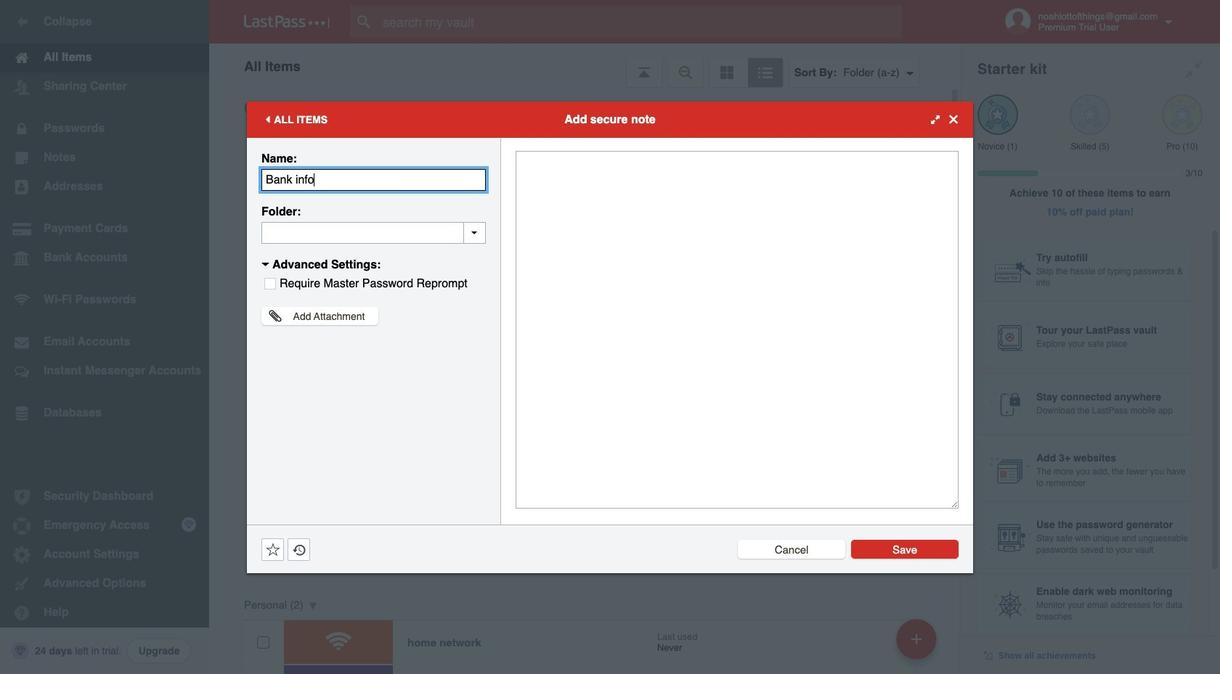 Task type: describe. For each thing, give the bounding box(es) containing it.
main navigation navigation
[[0, 0, 209, 675]]

search my vault text field
[[350, 6, 931, 38]]

Search search field
[[350, 6, 931, 38]]

lastpass image
[[244, 15, 330, 28]]

new item image
[[912, 635, 922, 645]]



Task type: locate. For each thing, give the bounding box(es) containing it.
vault options navigation
[[209, 44, 960, 87]]

None text field
[[262, 169, 486, 191]]

None text field
[[516, 151, 959, 509], [262, 222, 486, 244], [516, 151, 959, 509], [262, 222, 486, 244]]

new item navigation
[[891, 615, 946, 675]]

dialog
[[247, 101, 973, 574]]



Task type: vqa. For each thing, say whether or not it's contained in the screenshot.
Main navigation navigation
yes



